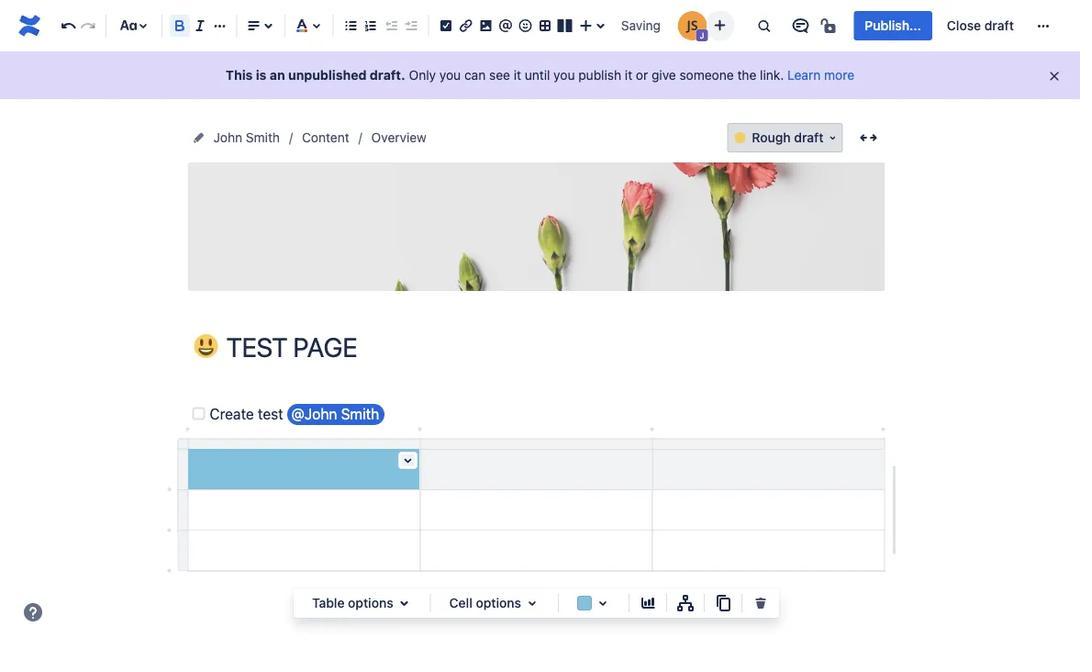 Task type: vqa. For each thing, say whether or not it's contained in the screenshot.
the or
yes



Task type: describe. For each thing, give the bounding box(es) containing it.
remove image
[[750, 592, 772, 614]]

saving
[[621, 18, 661, 33]]

2 it from the left
[[625, 67, 633, 83]]

draft
[[985, 18, 1014, 33]]

update header image button
[[470, 204, 603, 250]]

update
[[475, 234, 517, 249]]

move this page image
[[191, 130, 206, 145]]

unpublished
[[288, 67, 367, 83]]

content
[[302, 130, 349, 145]]

john
[[213, 130, 242, 145]]

bullet list ⌘⇧8 image
[[340, 15, 362, 37]]

numbered list ⌘⇧7 image
[[360, 15, 382, 37]]

more
[[824, 67, 855, 83]]

make page full-width image
[[858, 127, 880, 149]]

help image
[[22, 601, 44, 623]]

cell options
[[449, 595, 521, 610]]

see
[[489, 67, 510, 83]]

someone
[[680, 67, 734, 83]]

redo ⌘⇧z image
[[77, 15, 99, 37]]

learn
[[788, 67, 821, 83]]

Main content area, start typing to enter text. text field
[[177, 401, 898, 597]]

test
[[258, 405, 283, 422]]

can
[[465, 67, 486, 83]]

link.
[[760, 67, 784, 83]]

john smith link
[[213, 127, 280, 149]]

update header image
[[475, 234, 598, 249]]

1 you from the left
[[440, 67, 461, 83]]

expand dropdown menu image for table options
[[393, 592, 416, 614]]

overview
[[372, 130, 427, 145]]

0 vertical spatial smith
[[246, 130, 280, 145]]

cell background image
[[592, 592, 614, 614]]

table
[[312, 595, 345, 610]]

indent tab image
[[400, 15, 422, 37]]

draft.
[[370, 67, 406, 83]]

align left image
[[243, 15, 265, 37]]

2 you from the left
[[554, 67, 575, 83]]

outdent ⇧tab image
[[380, 15, 402, 37]]

undo ⌘z image
[[58, 15, 80, 37]]

table options
[[312, 595, 393, 610]]

publish
[[579, 67, 622, 83]]

chart image
[[637, 592, 659, 614]]

@john
[[291, 405, 337, 422]]

this is an unpublished draft. only you can see it until you publish it or give someone the link. learn more
[[226, 67, 855, 83]]

smith inside main content area, start typing to enter text. text box
[[341, 405, 379, 422]]

find and replace image
[[753, 15, 775, 37]]

invite to edit image
[[709, 14, 731, 36]]

more image
[[1033, 15, 1055, 37]]

close
[[947, 18, 982, 33]]

options for table options
[[348, 595, 393, 610]]

cell options button
[[438, 592, 551, 614]]

emoji image
[[515, 15, 537, 37]]

give
[[652, 67, 676, 83]]

this
[[226, 67, 253, 83]]



Task type: locate. For each thing, give the bounding box(es) containing it.
it left or
[[625, 67, 633, 83]]

options
[[348, 595, 393, 610], [476, 595, 521, 610]]

cell
[[449, 595, 473, 610]]

comment icon image
[[790, 15, 812, 37]]

layouts image
[[554, 15, 576, 37]]

:smiley: image
[[194, 334, 218, 358], [194, 334, 218, 358]]

0 horizontal spatial options
[[348, 595, 393, 610]]

confluence image
[[15, 11, 44, 40]]

until
[[525, 67, 550, 83]]

no restrictions image
[[819, 15, 841, 37]]

1 horizontal spatial it
[[625, 67, 633, 83]]

create
[[210, 405, 254, 422]]

dismiss image
[[1047, 69, 1062, 84]]

options right table
[[348, 595, 393, 610]]

1 horizontal spatial smith
[[341, 405, 379, 422]]

copy image
[[712, 592, 734, 614]]

0 horizontal spatial you
[[440, 67, 461, 83]]

0 horizontal spatial smith
[[246, 130, 280, 145]]

john smith image
[[678, 11, 707, 40]]

john smith
[[213, 130, 280, 145]]

options for cell options
[[476, 595, 521, 610]]

it
[[514, 67, 521, 83], [625, 67, 633, 83]]

1 options from the left
[[348, 595, 393, 610]]

options right the cell on the bottom
[[476, 595, 521, 610]]

more formatting image
[[209, 15, 231, 37]]

add image, video, or file image
[[475, 15, 497, 37]]

is
[[256, 67, 267, 83]]

0 horizontal spatial expand dropdown menu image
[[393, 592, 416, 614]]

table image
[[534, 15, 556, 37]]

an
[[270, 67, 285, 83]]

expand dropdown menu image for cell options
[[521, 592, 543, 614]]

smith
[[246, 130, 280, 145], [341, 405, 379, 422]]

smith right '@john'
[[341, 405, 379, 422]]

italic ⌘i image
[[189, 15, 211, 37]]

learn more link
[[788, 67, 855, 83]]

1 vertical spatial smith
[[341, 405, 379, 422]]

publish... button
[[854, 11, 933, 40]]

you
[[440, 67, 461, 83], [554, 67, 575, 83]]

options inside dropdown button
[[476, 595, 521, 610]]

only
[[409, 67, 436, 83]]

1 horizontal spatial expand dropdown menu image
[[521, 592, 543, 614]]

manage connected data image
[[675, 592, 697, 614]]

confluence image
[[15, 11, 44, 40]]

text styles image
[[117, 15, 139, 37]]

expand dropdown menu image left the cell on the bottom
[[393, 592, 416, 614]]

header
[[520, 234, 560, 249]]

it right see
[[514, 67, 521, 83]]

2 options from the left
[[476, 595, 521, 610]]

publish...
[[865, 18, 922, 33]]

image
[[563, 234, 598, 249]]

2 expand dropdown menu image from the left
[[521, 592, 543, 614]]

link image
[[455, 15, 477, 37]]

0 horizontal spatial it
[[514, 67, 521, 83]]

or
[[636, 67, 648, 83]]

options inside 'dropdown button'
[[348, 595, 393, 610]]

close draft button
[[936, 11, 1025, 40]]

create test @john smith
[[210, 405, 379, 422]]

expand dropdown menu image
[[393, 592, 416, 614], [521, 592, 543, 614]]

bold ⌘b image
[[169, 15, 191, 37]]

1 horizontal spatial you
[[554, 67, 575, 83]]

you right until
[[554, 67, 575, 83]]

content link
[[302, 127, 349, 149]]

Give this page a title text field
[[226, 332, 885, 363]]

mention image
[[495, 15, 517, 37]]

smith right john
[[246, 130, 280, 145]]

1 expand dropdown menu image from the left
[[393, 592, 416, 614]]

the
[[738, 67, 757, 83]]

1 horizontal spatial options
[[476, 595, 521, 610]]

1 it from the left
[[514, 67, 521, 83]]

overview link
[[372, 127, 427, 149]]

you left can
[[440, 67, 461, 83]]

action item image
[[435, 15, 457, 37]]

table options button
[[301, 592, 423, 614]]

expand dropdown menu image left cell background "icon"
[[521, 592, 543, 614]]

close draft
[[947, 18, 1014, 33]]



